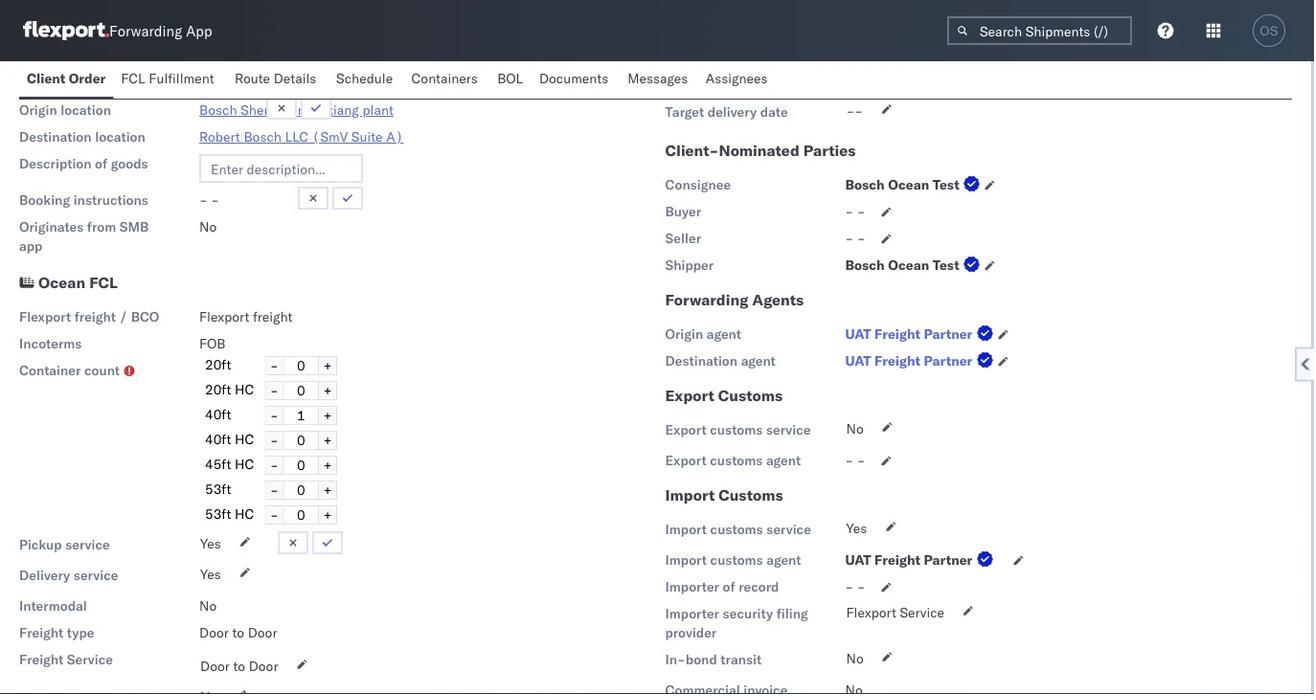 Task type: describe. For each thing, give the bounding box(es) containing it.
client
[[27, 70, 65, 87]]

plant
[[363, 102, 394, 118]]

forwarding for forwarding app
[[109, 22, 182, 40]]

of for description
[[95, 155, 107, 172]]

customs for import customs service
[[710, 521, 763, 538]]

yes for import customs service
[[846, 520, 867, 537]]

+ for 40ft hc
[[323, 432, 332, 449]]

pickup
[[19, 536, 62, 553]]

customs for export customs service
[[710, 421, 763, 438]]

test for shipper
[[933, 257, 959, 273]]

cargo
[[665, 73, 702, 90]]

export for export customs
[[665, 386, 714, 405]]

filing
[[776, 605, 808, 622]]

delivery
[[708, 103, 757, 120]]

service up import customs agent
[[767, 521, 811, 538]]

destination for destination agent
[[665, 353, 738, 369]]

app
[[19, 238, 43, 254]]

route details
[[235, 70, 316, 87]]

bond
[[686, 651, 717, 668]]

origin for origin agent
[[665, 326, 703, 342]]

--
[[846, 103, 863, 119]]

container count
[[19, 362, 120, 379]]

40ft hc
[[205, 431, 254, 448]]

fcl fulfillment
[[121, 70, 214, 87]]

count
[[84, 362, 120, 379]]

fcl inside button
[[121, 70, 145, 87]]

forwarding app
[[109, 22, 212, 40]]

0 for 45ft hc
[[297, 457, 305, 474]]

taixiang
[[309, 102, 359, 118]]

documents
[[539, 70, 608, 87]]

3 uat freight partner from the top
[[845, 552, 973, 568]]

in-
[[665, 651, 686, 668]]

/
[[119, 308, 128, 325]]

agent down "export customs service"
[[766, 452, 801, 469]]

0 vertical spatial to
[[232, 625, 244, 641]]

robert bosch llc (smv suite a) link
[[199, 128, 404, 145]]

importer for importer of record
[[665, 579, 719, 595]]

booking
[[19, 192, 70, 208]]

20ft for 20ft
[[205, 356, 231, 373]]

0 for 53ft hc
[[297, 507, 305, 523]]

target delivery date
[[665, 103, 788, 120]]

client order
[[27, 70, 106, 87]]

client order button
[[19, 61, 113, 99]]

forwarding app link
[[23, 21, 212, 40]]

a)
[[386, 128, 404, 145]]

0 for 20ft hc
[[297, 382, 305, 399]]

ocean for shipper
[[888, 257, 929, 273]]

uat freight partner for destination agent
[[845, 353, 973, 369]]

schedule button
[[329, 61, 404, 99]]

export customs
[[665, 386, 783, 405]]

ready
[[705, 73, 740, 90]]

messages
[[628, 70, 688, 87]]

- - for export customs agent
[[845, 452, 865, 469]]

freight service
[[19, 651, 113, 668]]

agent up destination agent
[[707, 326, 741, 342]]

53ft hc
[[205, 506, 254, 523]]

priority shipment
[[19, 73, 127, 90]]

import for import customs service
[[665, 521, 707, 538]]

uat freight partner link for destination agent
[[845, 352, 997, 371]]

export customs service
[[665, 421, 811, 438]]

in-bond transit
[[665, 651, 762, 668]]

ocean for consignee
[[888, 176, 929, 193]]

assignees
[[706, 70, 768, 87]]

description of goods
[[19, 155, 148, 172]]

agent up export customs
[[741, 353, 776, 369]]

flexport freight
[[199, 308, 293, 325]]

containers button
[[404, 61, 490, 99]]

uat for destination agent
[[845, 353, 871, 369]]

destination agent
[[665, 353, 776, 369]]

shen
[[241, 102, 272, 118]]

date for target delivery date
[[760, 103, 788, 120]]

bco
[[131, 308, 159, 325]]

details
[[274, 70, 316, 87]]

hc for 53ft hc
[[235, 506, 254, 523]]

bosch shen zhen taixiang plant
[[199, 102, 394, 118]]

importer for importer security filing provider
[[665, 605, 719, 622]]

messages button
[[620, 61, 698, 99]]

service for flexport service
[[900, 604, 944, 621]]

service for freight service
[[67, 651, 113, 668]]

shipper
[[665, 257, 714, 273]]

containers
[[411, 70, 478, 87]]

ocean fcl
[[38, 273, 118, 292]]

(smv
[[312, 128, 348, 145]]

goods
[[111, 155, 148, 172]]

customs for import customs agent
[[710, 552, 763, 568]]

20ft hc
[[205, 381, 254, 398]]

destination for destination location
[[19, 128, 92, 145]]

fcl fulfillment button
[[113, 61, 227, 99]]

origin location
[[19, 102, 111, 118]]

robert bosch llc (smv suite a)
[[199, 128, 404, 145]]

fob
[[199, 335, 226, 352]]

- - for seller
[[845, 230, 865, 247]]

importer of record
[[665, 579, 779, 595]]

documents button
[[531, 61, 620, 99]]

client-
[[665, 141, 719, 160]]

1 vertical spatial to
[[233, 658, 245, 675]]

40ft for 40ft hc
[[205, 431, 231, 448]]

freight for flexport freight / bco
[[74, 308, 116, 325]]

delivery service
[[19, 567, 118, 584]]

location for origin location
[[61, 102, 111, 118]]

1
[[297, 407, 305, 424]]

os button
[[1247, 9, 1291, 53]]

smb
[[120, 218, 149, 235]]

flexport freight / bco
[[19, 308, 159, 325]]

service down pickup service
[[74, 567, 118, 584]]

nominated
[[719, 141, 800, 160]]

bol button
[[490, 61, 531, 99]]

export for export customs service
[[665, 421, 707, 438]]

bosch ocean test for shipper
[[845, 257, 959, 273]]

test for consignee
[[933, 176, 959, 193]]

flexport. image
[[23, 21, 109, 40]]

3 partner from the top
[[924, 552, 973, 568]]

security
[[723, 605, 773, 622]]

type
[[67, 625, 94, 641]]

transit
[[721, 651, 762, 668]]

flexport service
[[846, 604, 944, 621]]



Task type: vqa. For each thing, say whether or not it's contained in the screenshot.
the topmost This
no



Task type: locate. For each thing, give the bounding box(es) containing it.
1 horizontal spatial origin
[[665, 326, 703, 342]]

origin for origin location
[[19, 102, 57, 118]]

0 vertical spatial export
[[665, 386, 714, 405]]

3 export from the top
[[665, 452, 707, 469]]

client-nominated parties
[[665, 141, 856, 160]]

53ft for 53ft hc
[[205, 506, 231, 523]]

description
[[19, 155, 92, 172]]

0 for 40ft hc
[[297, 432, 305, 449]]

53ft for 53ft
[[205, 481, 231, 498]]

0 horizontal spatial of
[[95, 155, 107, 172]]

customs for import customs
[[719, 486, 783, 505]]

1 export from the top
[[665, 386, 714, 405]]

flexport for flexport service
[[846, 604, 896, 621]]

consignee
[[665, 176, 731, 193]]

0 vertical spatial origin
[[19, 102, 57, 118]]

app
[[186, 22, 212, 40]]

2 import from the top
[[665, 521, 707, 538]]

yes for delivery service
[[200, 566, 221, 583]]

flexport right filing
[[846, 604, 896, 621]]

of for importer
[[723, 579, 735, 595]]

order
[[69, 70, 106, 87]]

from
[[87, 218, 116, 235]]

importer security filing provider
[[665, 605, 808, 641]]

importer
[[665, 579, 719, 595], [665, 605, 719, 622]]

importer inside importer security filing provider
[[665, 605, 719, 622]]

1 vertical spatial 20ft
[[205, 381, 231, 398]]

2 vertical spatial export
[[665, 452, 707, 469]]

1 vertical spatial customs
[[719, 486, 783, 505]]

uat for origin agent
[[845, 326, 871, 342]]

20ft
[[205, 356, 231, 373], [205, 381, 231, 398]]

assignees button
[[698, 61, 779, 99]]

1 vertical spatial door to door
[[200, 658, 278, 675]]

+ for 20ft
[[323, 357, 332, 374]]

hc right 45ft
[[235, 456, 254, 473]]

import customs
[[665, 486, 783, 505]]

1 vertical spatial bosch ocean test
[[845, 257, 959, 273]]

1 vertical spatial test
[[933, 257, 959, 273]]

service
[[900, 604, 944, 621], [67, 651, 113, 668]]

0 horizontal spatial forwarding
[[109, 22, 182, 40]]

0 vertical spatial importer
[[665, 579, 719, 595]]

0 horizontal spatial fcl
[[89, 273, 118, 292]]

intermodal
[[19, 598, 87, 614]]

0 vertical spatial test
[[933, 176, 959, 193]]

2 uat freight partner link from the top
[[845, 352, 997, 371]]

date for cargo ready date
[[744, 73, 771, 90]]

route
[[235, 70, 270, 87]]

40ft for 40ft
[[205, 406, 231, 423]]

0 vertical spatial destination
[[19, 128, 92, 145]]

3 uat from the top
[[845, 552, 871, 568]]

ocean
[[888, 176, 929, 193], [888, 257, 929, 273], [38, 273, 85, 292]]

destination down origin agent
[[665, 353, 738, 369]]

2 53ft from the top
[[205, 506, 231, 523]]

flexport for flexport freight
[[199, 308, 249, 325]]

flexport
[[19, 308, 71, 325], [199, 308, 249, 325], [846, 604, 896, 621]]

uat freight partner for origin agent
[[845, 326, 973, 342]]

1 vertical spatial destination
[[665, 353, 738, 369]]

agents
[[752, 290, 804, 309]]

2 partner from the top
[[924, 353, 973, 369]]

- - for importer of record
[[845, 579, 865, 595]]

provider
[[665, 625, 717, 641]]

0 vertical spatial uat freight partner
[[845, 326, 973, 342]]

2 test from the top
[[933, 257, 959, 273]]

1 vertical spatial uat
[[845, 353, 871, 369]]

suite
[[351, 128, 383, 145]]

0 for 53ft
[[297, 482, 305, 499]]

1 horizontal spatial service
[[900, 604, 944, 621]]

0 vertical spatial bosch ocean test
[[845, 176, 959, 193]]

2 vertical spatial import
[[665, 552, 707, 568]]

1 vertical spatial origin
[[665, 326, 703, 342]]

+ for 40ft
[[323, 407, 332, 424]]

1 vertical spatial forwarding
[[665, 290, 748, 309]]

1 hc from the top
[[235, 381, 254, 398]]

1 vertical spatial of
[[723, 579, 735, 595]]

forwarding inside "forwarding app" link
[[109, 22, 182, 40]]

customs down "export customs service"
[[710, 452, 763, 469]]

bosch ocean test
[[845, 176, 959, 193], [845, 257, 959, 273]]

fulfillment
[[149, 70, 214, 87]]

freight for flexport freight
[[253, 308, 293, 325]]

partner for origin agent
[[924, 326, 973, 342]]

4 hc from the top
[[235, 506, 254, 523]]

0 vertical spatial 20ft
[[205, 356, 231, 373]]

import up importer of record
[[665, 552, 707, 568]]

hc up 45ft hc
[[235, 431, 254, 448]]

0 vertical spatial of
[[95, 155, 107, 172]]

1 0 from the top
[[297, 357, 305, 374]]

cargo ready date
[[665, 73, 771, 90]]

1 vertical spatial 53ft
[[205, 506, 231, 523]]

0 vertical spatial date
[[744, 73, 771, 90]]

date up client-nominated parties
[[760, 103, 788, 120]]

40ft down 20ft hc
[[205, 406, 231, 423]]

2 vertical spatial uat freight partner
[[845, 552, 973, 568]]

1 horizontal spatial forwarding
[[665, 290, 748, 309]]

2 uat from the top
[[845, 353, 871, 369]]

+ for 53ft
[[323, 482, 332, 499]]

hc for 40ft hc
[[235, 431, 254, 448]]

import down export customs agent
[[665, 486, 715, 505]]

4 + from the top
[[323, 432, 332, 449]]

freight up 20ft hc
[[253, 308, 293, 325]]

1 customs from the top
[[710, 421, 763, 438]]

origin agent
[[665, 326, 741, 342]]

originates
[[19, 218, 84, 235]]

2 20ft from the top
[[205, 381, 231, 398]]

+ for 45ft hc
[[323, 457, 332, 474]]

origin down priority
[[19, 102, 57, 118]]

+ for 20ft hc
[[323, 382, 332, 399]]

location up the 'goods'
[[95, 128, 145, 145]]

bosch ocean test for consignee
[[845, 176, 959, 193]]

1 horizontal spatial destination
[[665, 353, 738, 369]]

instructions
[[73, 192, 148, 208]]

0 vertical spatial partner
[[924, 326, 973, 342]]

bosch shen zhen taixiang plant link
[[199, 102, 394, 118]]

4 0 from the top
[[297, 457, 305, 474]]

1 vertical spatial importer
[[665, 605, 719, 622]]

customs for export customs
[[718, 386, 783, 405]]

0 horizontal spatial destination
[[19, 128, 92, 145]]

pickup service
[[19, 536, 110, 553]]

destination location
[[19, 128, 145, 145]]

llc
[[285, 128, 309, 145]]

0 vertical spatial location
[[61, 102, 111, 118]]

yes for pickup service
[[200, 535, 221, 552]]

2 horizontal spatial flexport
[[846, 604, 896, 621]]

route details button
[[227, 61, 329, 99]]

3 0 from the top
[[297, 432, 305, 449]]

1 vertical spatial export
[[665, 421, 707, 438]]

1 vertical spatial 40ft
[[205, 431, 231, 448]]

0 vertical spatial 40ft
[[205, 406, 231, 423]]

0 vertical spatial forwarding
[[109, 22, 182, 40]]

1 vertical spatial service
[[67, 651, 113, 668]]

6 0 from the top
[[297, 507, 305, 523]]

1 horizontal spatial freight
[[253, 308, 293, 325]]

2 export from the top
[[665, 421, 707, 438]]

2 customs from the top
[[710, 452, 763, 469]]

destination up description
[[19, 128, 92, 145]]

customs up importer of record
[[710, 552, 763, 568]]

0 vertical spatial customs
[[718, 386, 783, 405]]

service up delivery service
[[65, 536, 110, 553]]

1 bosch ocean test from the top
[[845, 176, 959, 193]]

Search Shipments (/) text field
[[947, 16, 1132, 45]]

3 hc from the top
[[235, 456, 254, 473]]

0 horizontal spatial service
[[67, 651, 113, 668]]

0 vertical spatial uat
[[845, 326, 871, 342]]

location
[[61, 102, 111, 118], [95, 128, 145, 145]]

bol
[[497, 70, 523, 87]]

40ft
[[205, 406, 231, 423], [205, 431, 231, 448]]

forwarding for forwarding agents
[[665, 290, 748, 309]]

2 vertical spatial uat
[[845, 552, 871, 568]]

2 importer from the top
[[665, 605, 719, 622]]

buyer
[[665, 203, 701, 220]]

partner for destination agent
[[924, 353, 973, 369]]

date right the ready
[[744, 73, 771, 90]]

1 freight from the left
[[74, 308, 116, 325]]

export
[[665, 386, 714, 405], [665, 421, 707, 438], [665, 452, 707, 469]]

forwarding up origin agent
[[665, 290, 748, 309]]

1 uat freight partner from the top
[[845, 326, 973, 342]]

1 vertical spatial uat freight partner link
[[845, 352, 997, 371]]

location up destination location
[[61, 102, 111, 118]]

0 horizontal spatial flexport
[[19, 308, 71, 325]]

45ft hc
[[205, 456, 254, 473]]

door
[[199, 625, 229, 641], [248, 625, 277, 641], [200, 658, 230, 675], [249, 658, 278, 675]]

import
[[665, 486, 715, 505], [665, 521, 707, 538], [665, 552, 707, 568]]

service
[[766, 421, 811, 438], [767, 521, 811, 538], [65, 536, 110, 553], [74, 567, 118, 584]]

1 test from the top
[[933, 176, 959, 193]]

1 import from the top
[[665, 486, 715, 505]]

0 horizontal spatial freight
[[74, 308, 116, 325]]

customs up import customs service in the right of the page
[[719, 486, 783, 505]]

freight type
[[19, 625, 94, 641]]

1 vertical spatial uat freight partner
[[845, 353, 973, 369]]

2 uat freight partner from the top
[[845, 353, 973, 369]]

5 0 from the top
[[297, 482, 305, 499]]

0 horizontal spatial origin
[[19, 102, 57, 118]]

freight
[[875, 326, 920, 342], [875, 353, 920, 369], [875, 552, 920, 568], [19, 625, 63, 641], [19, 651, 63, 668]]

seller
[[665, 230, 701, 247]]

origin up destination agent
[[665, 326, 703, 342]]

0 vertical spatial fcl
[[121, 70, 145, 87]]

2 0 from the top
[[297, 382, 305, 399]]

3 + from the top
[[323, 407, 332, 424]]

0 vertical spatial door to door
[[199, 625, 277, 641]]

uat
[[845, 326, 871, 342], [845, 353, 871, 369], [845, 552, 871, 568]]

1 uat from the top
[[845, 326, 871, 342]]

forwarding up fcl fulfillment
[[109, 22, 182, 40]]

service up export customs agent
[[766, 421, 811, 438]]

0 vertical spatial service
[[900, 604, 944, 621]]

hc for 45ft hc
[[235, 456, 254, 473]]

agent
[[707, 326, 741, 342], [741, 353, 776, 369], [766, 452, 801, 469], [767, 552, 801, 568]]

2 + from the top
[[323, 382, 332, 399]]

+
[[323, 357, 332, 374], [323, 382, 332, 399], [323, 407, 332, 424], [323, 432, 332, 449], [323, 457, 332, 474], [323, 482, 332, 499], [323, 507, 332, 523]]

2 40ft from the top
[[205, 431, 231, 448]]

priority
[[19, 73, 65, 90]]

1 uat freight partner link from the top
[[845, 325, 997, 344]]

2 bosch ocean test from the top
[[845, 257, 959, 273]]

to
[[232, 625, 244, 641], [233, 658, 245, 675]]

zhen
[[275, 102, 306, 118]]

1 vertical spatial date
[[760, 103, 788, 120]]

0 for 20ft
[[297, 357, 305, 374]]

customs up "export customs service"
[[718, 386, 783, 405]]

-
[[846, 103, 855, 119], [855, 103, 863, 119], [199, 192, 208, 208], [211, 192, 219, 208], [845, 203, 854, 220], [857, 203, 865, 220], [845, 230, 854, 247], [857, 230, 865, 247], [270, 357, 279, 374], [270, 382, 279, 399], [270, 407, 279, 424], [270, 432, 279, 449], [845, 452, 854, 469], [857, 452, 865, 469], [270, 457, 279, 474], [270, 482, 279, 499], [270, 507, 279, 523], [845, 579, 854, 595], [857, 579, 865, 595]]

1 53ft from the top
[[205, 481, 231, 498]]

hc up 40ft hc
[[235, 381, 254, 398]]

import down import customs
[[665, 521, 707, 538]]

parties
[[803, 141, 856, 160]]

flexport up fob
[[199, 308, 249, 325]]

Enter description... text field
[[199, 154, 363, 183]]

1 importer from the top
[[665, 579, 719, 595]]

freight left "/"
[[74, 308, 116, 325]]

customs
[[718, 386, 783, 405], [719, 486, 783, 505]]

record
[[739, 579, 779, 595]]

0 vertical spatial uat freight partner link
[[845, 325, 997, 344]]

3 import from the top
[[665, 552, 707, 568]]

of left the 'goods'
[[95, 155, 107, 172]]

1 vertical spatial location
[[95, 128, 145, 145]]

uat freight partner link for origin agent
[[845, 325, 997, 344]]

2 vertical spatial partner
[[924, 552, 973, 568]]

shipment
[[69, 73, 127, 90]]

fcl up flexport freight / bco at the left of page
[[89, 273, 118, 292]]

1 vertical spatial partner
[[924, 353, 973, 369]]

import customs service
[[665, 521, 811, 538]]

1 40ft from the top
[[205, 406, 231, 423]]

export for export customs agent
[[665, 452, 707, 469]]

customs up export customs agent
[[710, 421, 763, 438]]

0 vertical spatial 53ft
[[205, 481, 231, 498]]

yes
[[846, 520, 867, 537], [200, 535, 221, 552], [200, 566, 221, 583]]

location for destination location
[[95, 128, 145, 145]]

2 freight from the left
[[253, 308, 293, 325]]

1 20ft from the top
[[205, 356, 231, 373]]

45ft
[[205, 456, 231, 473]]

1 horizontal spatial flexport
[[199, 308, 249, 325]]

- - for buyer
[[845, 203, 865, 220]]

uat freight partner link
[[845, 325, 997, 344], [845, 352, 997, 371]]

0
[[297, 357, 305, 374], [297, 382, 305, 399], [297, 432, 305, 449], [297, 457, 305, 474], [297, 482, 305, 499], [297, 507, 305, 523]]

origin
[[19, 102, 57, 118], [665, 326, 703, 342]]

4 customs from the top
[[710, 552, 763, 568]]

customs for export customs agent
[[710, 452, 763, 469]]

container
[[19, 362, 81, 379]]

export up import customs
[[665, 452, 707, 469]]

import for import customs
[[665, 486, 715, 505]]

1 vertical spatial import
[[665, 521, 707, 538]]

0 vertical spatial import
[[665, 486, 715, 505]]

import for import customs agent
[[665, 552, 707, 568]]

flexport up "incoterms"
[[19, 308, 71, 325]]

fcl right order
[[121, 70, 145, 87]]

of down import customs agent
[[723, 579, 735, 595]]

20ft for 20ft hc
[[205, 381, 231, 398]]

agent up the record
[[767, 552, 801, 568]]

import customs agent
[[665, 552, 801, 568]]

hc for 20ft hc
[[235, 381, 254, 398]]

export customs agent
[[665, 452, 801, 469]]

hc down 45ft hc
[[235, 506, 254, 523]]

no
[[199, 218, 217, 235], [846, 421, 864, 437], [199, 598, 217, 614], [846, 650, 864, 667]]

40ft up 45ft
[[205, 431, 231, 448]]

2 hc from the top
[[235, 431, 254, 448]]

5 + from the top
[[323, 457, 332, 474]]

export down export customs
[[665, 421, 707, 438]]

1 horizontal spatial fcl
[[121, 70, 145, 87]]

+ for 53ft hc
[[323, 507, 332, 523]]

customs up import customs agent
[[710, 521, 763, 538]]

booking instructions
[[19, 192, 148, 208]]

1 + from the top
[[323, 357, 332, 374]]

1 partner from the top
[[924, 326, 973, 342]]

7 + from the top
[[323, 507, 332, 523]]

customs
[[710, 421, 763, 438], [710, 452, 763, 469], [710, 521, 763, 538], [710, 552, 763, 568]]

1 vertical spatial fcl
[[89, 273, 118, 292]]

forwarding agents
[[665, 290, 804, 309]]

export down destination agent
[[665, 386, 714, 405]]

flexport for flexport freight / bco
[[19, 308, 71, 325]]

53ft
[[205, 481, 231, 498], [205, 506, 231, 523]]

3 customs from the top
[[710, 521, 763, 538]]

1 horizontal spatial of
[[723, 579, 735, 595]]

6 + from the top
[[323, 482, 332, 499]]



